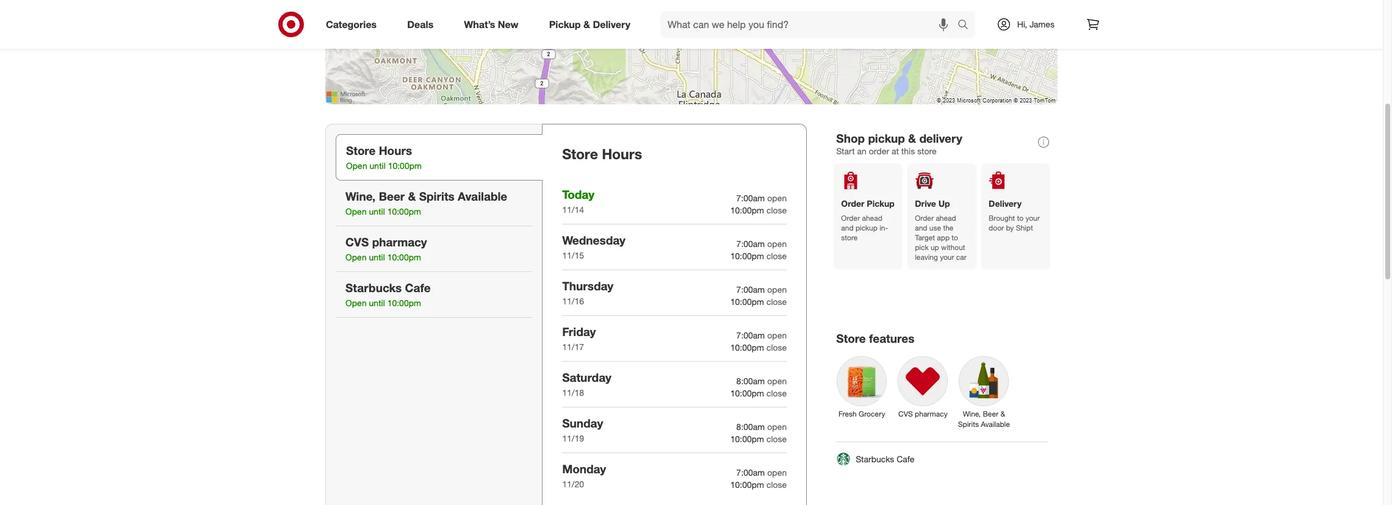 Task type: locate. For each thing, give the bounding box(es) containing it.
0 horizontal spatial cafe
[[405, 281, 431, 295]]

shipt
[[1016, 223, 1033, 233]]

open for friday
[[767, 330, 787, 340]]

1 horizontal spatial your
[[1026, 214, 1040, 223]]

pharmacy
[[372, 235, 427, 249], [915, 409, 948, 419]]

store hours
[[562, 145, 642, 162]]

7:00am open 10:00pm close for thursday
[[730, 284, 787, 307]]

monday
[[562, 462, 606, 476]]

cvs pharmacy link
[[893, 351, 954, 422]]

0 vertical spatial 8:00am open 10:00pm close
[[730, 376, 787, 398]]

1 vertical spatial cvs
[[898, 409, 913, 419]]

3 open from the top
[[767, 284, 787, 295]]

1 horizontal spatial to
[[1017, 214, 1024, 223]]

& inside pickup & delivery link
[[584, 18, 590, 30]]

what's
[[464, 18, 495, 30]]

beer inside wine, beer & spirits available open until 10:00pm
[[379, 189, 405, 203]]

2 ahead from the left
[[936, 214, 956, 223]]

in-
[[880, 223, 888, 233]]

spirits for wine, beer & spirits available open until 10:00pm
[[419, 189, 455, 203]]

2 7:00am from the top
[[736, 239, 765, 249]]

brought
[[989, 214, 1015, 223]]

7 close from the top
[[767, 480, 787, 490]]

your down the without
[[940, 253, 954, 262]]

0 horizontal spatial delivery
[[593, 18, 631, 30]]

1 vertical spatial available
[[981, 420, 1010, 429]]

cvs up starbucks cafe open until 10:00pm
[[345, 235, 369, 249]]

1 horizontal spatial and
[[915, 223, 927, 233]]

1 vertical spatial store
[[841, 233, 858, 242]]

& inside wine, beer & spirits available open until 10:00pm
[[408, 189, 416, 203]]

0 horizontal spatial starbucks
[[345, 281, 402, 295]]

2 7:00am open 10:00pm close from the top
[[730, 239, 787, 261]]

this
[[901, 146, 915, 156]]

until inside store hours open until 10:00pm
[[370, 161, 386, 171]]

1 and from the left
[[841, 223, 854, 233]]

0 vertical spatial cafe
[[405, 281, 431, 295]]

1 horizontal spatial cvs
[[898, 409, 913, 419]]

5 7:00am from the top
[[736, 467, 765, 478]]

8:00am open 10:00pm close
[[730, 376, 787, 398], [730, 422, 787, 444]]

shop
[[836, 131, 865, 145]]

1 ahead from the left
[[862, 214, 882, 223]]

1 vertical spatial pickup
[[856, 223, 878, 233]]

fresh grocery link
[[832, 351, 893, 422]]

pickup & delivery
[[549, 18, 631, 30]]

7:00am open 10:00pm close for wednesday
[[730, 239, 787, 261]]

& inside shop pickup & delivery start an order at this store
[[908, 131, 916, 145]]

and up target
[[915, 223, 927, 233]]

cvs inside cvs pharmacy open until 10:00pm
[[345, 235, 369, 249]]

deals link
[[397, 11, 449, 38]]

open
[[767, 193, 787, 203], [767, 239, 787, 249], [767, 284, 787, 295], [767, 330, 787, 340], [767, 376, 787, 386], [767, 422, 787, 432], [767, 467, 787, 478]]

2 horizontal spatial store
[[836, 331, 866, 345]]

2 8:00am open 10:00pm close from the top
[[730, 422, 787, 444]]

close for friday
[[767, 342, 787, 353]]

0 vertical spatial available
[[458, 189, 507, 203]]

to up the without
[[952, 233, 958, 242]]

cafe down cvs pharmacy open until 10:00pm
[[405, 281, 431, 295]]

fresh grocery
[[839, 409, 885, 419]]

1 close from the top
[[767, 205, 787, 215]]

0 vertical spatial delivery
[[593, 18, 631, 30]]

to up shipt
[[1017, 214, 1024, 223]]

saturday
[[562, 370, 612, 384]]

1 horizontal spatial spirits
[[958, 420, 979, 429]]

0 horizontal spatial and
[[841, 223, 854, 233]]

thursday 11/16
[[562, 279, 614, 306]]

pickup left in-
[[856, 223, 878, 233]]

available for wine, beer & spirits available
[[981, 420, 1010, 429]]

close for wednesday
[[767, 251, 787, 261]]

8:00am open 10:00pm close for sunday
[[730, 422, 787, 444]]

available inside wine, beer & spirits available open until 10:00pm
[[458, 189, 507, 203]]

5 close from the top
[[767, 388, 787, 398]]

ahead inside drive up order ahead and use the target app to pick up without leaving your car
[[936, 214, 956, 223]]

and inside drive up order ahead and use the target app to pick up without leaving your car
[[915, 223, 927, 233]]

available for wine, beer & spirits available open until 10:00pm
[[458, 189, 507, 203]]

wednesday
[[562, 233, 626, 247]]

until for store
[[370, 161, 386, 171]]

0 vertical spatial spirits
[[419, 189, 455, 203]]

7:00am
[[736, 193, 765, 203], [736, 239, 765, 249], [736, 284, 765, 295], [736, 330, 765, 340], [736, 467, 765, 478]]

close
[[767, 205, 787, 215], [767, 251, 787, 261], [767, 297, 787, 307], [767, 342, 787, 353], [767, 388, 787, 398], [767, 434, 787, 444], [767, 480, 787, 490]]

7:00am open 10:00pm close for friday
[[730, 330, 787, 353]]

0 horizontal spatial hours
[[379, 143, 412, 157]]

1 horizontal spatial delivery
[[989, 198, 1022, 209]]

order
[[841, 198, 865, 209], [841, 214, 860, 223], [915, 214, 934, 223]]

1 horizontal spatial store
[[562, 145, 598, 162]]

2 open from the top
[[767, 239, 787, 249]]

pharmacy for cvs pharmacy
[[915, 409, 948, 419]]

cvs for cvs pharmacy open until 10:00pm
[[345, 235, 369, 249]]

the
[[943, 223, 954, 233]]

open inside cvs pharmacy open until 10:00pm
[[345, 252, 367, 263]]

1 vertical spatial your
[[940, 253, 954, 262]]

wine, inside wine, beer & spirits available open until 10:00pm
[[345, 189, 376, 203]]

hours for store hours
[[602, 145, 642, 162]]

8:00am
[[736, 376, 765, 386], [736, 422, 765, 432]]

order for order pickup
[[841, 214, 860, 223]]

open
[[346, 161, 367, 171], [345, 206, 367, 217], [345, 252, 367, 263], [345, 298, 367, 308]]

1 horizontal spatial available
[[981, 420, 1010, 429]]

1 horizontal spatial ahead
[[936, 214, 956, 223]]

open inside starbucks cafe open until 10:00pm
[[345, 298, 367, 308]]

today
[[562, 187, 594, 201]]

7:00am for monday
[[736, 467, 765, 478]]

starbucks for starbucks cafe
[[856, 454, 894, 464]]

and inside order pickup order ahead and pickup in- store
[[841, 223, 854, 233]]

4 7:00am open 10:00pm close from the top
[[730, 330, 787, 353]]

7:00am for thursday
[[736, 284, 765, 295]]

and left in-
[[841, 223, 854, 233]]

0 vertical spatial 8:00am
[[736, 376, 765, 386]]

10:00pm
[[388, 161, 422, 171], [730, 205, 764, 215], [387, 206, 421, 217], [730, 251, 764, 261], [387, 252, 421, 263], [730, 297, 764, 307], [387, 298, 421, 308], [730, 342, 764, 353], [730, 388, 764, 398], [730, 434, 764, 444], [730, 480, 764, 490]]

pickup inside order pickup order ahead and pickup in- store
[[856, 223, 878, 233]]

1 horizontal spatial starbucks
[[856, 454, 894, 464]]

7:00am for friday
[[736, 330, 765, 340]]

until inside starbucks cafe open until 10:00pm
[[369, 298, 385, 308]]

delivery
[[593, 18, 631, 30], [989, 198, 1022, 209]]

What can we help you find? suggestions appear below search field
[[660, 11, 961, 38]]

7:00am open 10:00pm close for monday
[[730, 467, 787, 490]]

3 7:00am open 10:00pm close from the top
[[730, 284, 787, 307]]

open for saturday
[[767, 376, 787, 386]]

6 open from the top
[[767, 422, 787, 432]]

available
[[458, 189, 507, 203], [981, 420, 1010, 429]]

wine, right cvs pharmacy
[[963, 409, 981, 419]]

cafe for starbucks cafe
[[897, 454, 915, 464]]

ahead up in-
[[862, 214, 882, 223]]

hours for store hours open until 10:00pm
[[379, 143, 412, 157]]

1 7:00am from the top
[[736, 193, 765, 203]]

11/17
[[562, 342, 584, 352]]

what's new link
[[454, 11, 534, 38]]

up
[[939, 198, 950, 209]]

until
[[370, 161, 386, 171], [369, 206, 385, 217], [369, 252, 385, 263], [369, 298, 385, 308]]

1 8:00am open 10:00pm close from the top
[[730, 376, 787, 398]]

saturday 11/18
[[562, 370, 612, 398]]

0 vertical spatial cvs
[[345, 235, 369, 249]]

order
[[869, 146, 889, 156]]

cvs right grocery
[[898, 409, 913, 419]]

1 vertical spatial 8:00am
[[736, 422, 765, 432]]

1 8:00am from the top
[[736, 376, 765, 386]]

1 vertical spatial to
[[952, 233, 958, 242]]

pharmacy inside cvs pharmacy open until 10:00pm
[[372, 235, 427, 249]]

&
[[584, 18, 590, 30], [908, 131, 916, 145], [408, 189, 416, 203], [1001, 409, 1005, 419]]

1 horizontal spatial store
[[917, 146, 937, 156]]

0 horizontal spatial pharmacy
[[372, 235, 427, 249]]

open for monday
[[767, 467, 787, 478]]

spirits
[[419, 189, 455, 203], [958, 420, 979, 429]]

1 vertical spatial starbucks
[[856, 454, 894, 464]]

to
[[1017, 214, 1024, 223], [952, 233, 958, 242]]

1 open from the top
[[767, 193, 787, 203]]

cvs
[[345, 235, 369, 249], [898, 409, 913, 419]]

1 vertical spatial beer
[[983, 409, 999, 419]]

pickup
[[549, 18, 581, 30], [867, 198, 895, 209]]

categories
[[326, 18, 377, 30]]

spirits inside wine, beer & spirits available open until 10:00pm
[[419, 189, 455, 203]]

1 horizontal spatial hours
[[602, 145, 642, 162]]

0 vertical spatial to
[[1017, 214, 1024, 223]]

pickup inside shop pickup & delivery start an order at this store
[[868, 131, 905, 145]]

10:00pm inside starbucks cafe open until 10:00pm
[[387, 298, 421, 308]]

store inside store hours open until 10:00pm
[[346, 143, 376, 157]]

0 vertical spatial pharmacy
[[372, 235, 427, 249]]

3 7:00am from the top
[[736, 284, 765, 295]]

pickup
[[868, 131, 905, 145], [856, 223, 878, 233]]

4 close from the top
[[767, 342, 787, 353]]

features
[[869, 331, 915, 345]]

0 horizontal spatial beer
[[379, 189, 405, 203]]

cvs for cvs pharmacy
[[898, 409, 913, 419]]

1 horizontal spatial pickup
[[867, 198, 895, 209]]

1 vertical spatial 8:00am open 10:00pm close
[[730, 422, 787, 444]]

0 vertical spatial your
[[1026, 214, 1040, 223]]

starbucks inside starbucks cafe open until 10:00pm
[[345, 281, 402, 295]]

6 close from the top
[[767, 434, 787, 444]]

app
[[937, 233, 950, 242]]

open inside store hours open until 10:00pm
[[346, 161, 367, 171]]

& for wine, beer & spirits available
[[1001, 409, 1005, 419]]

1 vertical spatial delivery
[[989, 198, 1022, 209]]

your up shipt
[[1026, 214, 1040, 223]]

0 vertical spatial pickup
[[868, 131, 905, 145]]

hours
[[379, 143, 412, 157], [602, 145, 642, 162]]

ahead inside order pickup order ahead and pickup in- store
[[862, 214, 882, 223]]

drive
[[915, 198, 936, 209]]

ahead for pickup
[[862, 214, 882, 223]]

starbucks down cvs pharmacy open until 10:00pm
[[345, 281, 402, 295]]

11/20
[[562, 479, 584, 489]]

0 horizontal spatial to
[[952, 233, 958, 242]]

3 close from the top
[[767, 297, 787, 307]]

store
[[917, 146, 937, 156], [841, 233, 858, 242]]

pickup up order
[[868, 131, 905, 145]]

1 vertical spatial cafe
[[897, 454, 915, 464]]

available inside wine, beer & spirits available
[[981, 420, 1010, 429]]

5 7:00am open 10:00pm close from the top
[[730, 467, 787, 490]]

0 vertical spatial beer
[[379, 189, 405, 203]]

order inside drive up order ahead and use the target app to pick up without leaving your car
[[915, 214, 934, 223]]

2 8:00am from the top
[[736, 422, 765, 432]]

0 vertical spatial starbucks
[[345, 281, 402, 295]]

7:00am open 10:00pm close
[[730, 193, 787, 215], [730, 239, 787, 261], [730, 284, 787, 307], [730, 330, 787, 353], [730, 467, 787, 490]]

7 open from the top
[[767, 467, 787, 478]]

pharmacy left wine, beer & spirits available
[[915, 409, 948, 419]]

pickup up in-
[[867, 198, 895, 209]]

10:00pm inside cvs pharmacy open until 10:00pm
[[387, 252, 421, 263]]

2 and from the left
[[915, 223, 927, 233]]

0 horizontal spatial spirits
[[419, 189, 455, 203]]

1 horizontal spatial wine,
[[963, 409, 981, 419]]

1 7:00am open 10:00pm close from the top
[[730, 193, 787, 215]]

2 close from the top
[[767, 251, 787, 261]]

1 vertical spatial wine,
[[963, 409, 981, 419]]

until for cvs
[[369, 252, 385, 263]]

hours inside store hours open until 10:00pm
[[379, 143, 412, 157]]

& inside wine, beer & spirits available
[[1001, 409, 1005, 419]]

close for saturday
[[767, 388, 787, 398]]

7:00am for wednesday
[[736, 239, 765, 249]]

wine,
[[345, 189, 376, 203], [963, 409, 981, 419]]

ahead up the
[[936, 214, 956, 223]]

cafe
[[405, 281, 431, 295], [897, 454, 915, 464]]

what's new
[[464, 18, 519, 30]]

starbucks down grocery
[[856, 454, 894, 464]]

11/16
[[562, 296, 584, 306]]

8:00am for sunday
[[736, 422, 765, 432]]

0 horizontal spatial cvs
[[345, 235, 369, 249]]

starbucks
[[345, 281, 402, 295], [856, 454, 894, 464]]

1 horizontal spatial beer
[[983, 409, 999, 419]]

close for thursday
[[767, 297, 787, 307]]

james
[[1030, 19, 1055, 29]]

pharmacy down wine, beer & spirits available open until 10:00pm
[[372, 235, 427, 249]]

0 horizontal spatial wine,
[[345, 189, 376, 203]]

7:00am for today
[[736, 193, 765, 203]]

beer
[[379, 189, 405, 203], [983, 409, 999, 419]]

1 horizontal spatial cafe
[[897, 454, 915, 464]]

pickup right new
[[549, 18, 581, 30]]

open for today
[[767, 193, 787, 203]]

1 vertical spatial spirits
[[958, 420, 979, 429]]

10:00pm inside wine, beer & spirits available open until 10:00pm
[[387, 206, 421, 217]]

your inside delivery brought to your door by shipt
[[1026, 214, 1040, 223]]

0 vertical spatial store
[[917, 146, 937, 156]]

4 open from the top
[[767, 330, 787, 340]]

deals
[[407, 18, 434, 30]]

1 horizontal spatial pharmacy
[[915, 409, 948, 419]]

new
[[498, 18, 519, 30]]

0 horizontal spatial store
[[841, 233, 858, 242]]

0 vertical spatial pickup
[[549, 18, 581, 30]]

wine, inside wine, beer & spirits available
[[963, 409, 981, 419]]

1 vertical spatial pickup
[[867, 198, 895, 209]]

4 7:00am from the top
[[736, 330, 765, 340]]

0 horizontal spatial available
[[458, 189, 507, 203]]

wine, down store hours open until 10:00pm
[[345, 189, 376, 203]]

starbucks for starbucks cafe open until 10:00pm
[[345, 281, 402, 295]]

until inside cvs pharmacy open until 10:00pm
[[369, 252, 385, 263]]

close for monday
[[767, 480, 787, 490]]

0 horizontal spatial your
[[940, 253, 954, 262]]

sunday 11/19
[[562, 416, 603, 444]]

starbucks cafe open until 10:00pm
[[345, 281, 431, 308]]

0 vertical spatial wine,
[[345, 189, 376, 203]]

your
[[1026, 214, 1040, 223], [940, 253, 954, 262]]

5 open from the top
[[767, 376, 787, 386]]

1 vertical spatial pharmacy
[[915, 409, 948, 419]]

0 horizontal spatial ahead
[[862, 214, 882, 223]]

0 horizontal spatial store
[[346, 143, 376, 157]]

and
[[841, 223, 854, 233], [915, 223, 927, 233]]

hi,
[[1017, 19, 1027, 29]]

0 horizontal spatial pickup
[[549, 18, 581, 30]]

spirits inside wine, beer & spirits available
[[958, 420, 979, 429]]

beer inside wine, beer & spirits available
[[983, 409, 999, 419]]

cafe down cvs pharmacy
[[897, 454, 915, 464]]

cafe inside starbucks cafe open until 10:00pm
[[405, 281, 431, 295]]



Task type: vqa. For each thing, say whether or not it's contained in the screenshot.


Task type: describe. For each thing, give the bounding box(es) containing it.
sunday
[[562, 416, 603, 430]]

open for thursday
[[767, 284, 787, 295]]

order pickup order ahead and pickup in- store
[[841, 198, 895, 242]]

wine, for wine, beer & spirits available open until 10:00pm
[[345, 189, 376, 203]]

friday 11/17
[[562, 325, 596, 352]]

grocery
[[859, 409, 885, 419]]

your inside drive up order ahead and use the target app to pick up without leaving your car
[[940, 253, 954, 262]]

cafe for starbucks cafe open until 10:00pm
[[405, 281, 431, 295]]

fresh
[[839, 409, 857, 419]]

open for wednesday
[[767, 239, 787, 249]]

thursday
[[562, 279, 614, 293]]

drive up order ahead and use the target app to pick up without leaving your car
[[915, 198, 967, 262]]

8:00am open 10:00pm close for saturday
[[730, 376, 787, 398]]

store for store hours open until 10:00pm
[[346, 143, 376, 157]]

target
[[915, 233, 935, 242]]

wine, beer & spirits available link
[[954, 351, 1015, 432]]

close for today
[[767, 205, 787, 215]]

store inside shop pickup & delivery start an order at this store
[[917, 146, 937, 156]]

open for sunday
[[767, 422, 787, 432]]

monday 11/20
[[562, 462, 606, 489]]

leaving
[[915, 253, 938, 262]]

11/14
[[562, 204, 584, 215]]

wine, beer & spirits available
[[958, 409, 1010, 429]]

car
[[956, 253, 967, 262]]

an
[[857, 146, 867, 156]]

shop pickup & delivery start an order at this store
[[836, 131, 962, 156]]

11/15
[[562, 250, 584, 261]]

up
[[931, 243, 939, 252]]

at
[[892, 146, 899, 156]]

pickup inside pickup & delivery link
[[549, 18, 581, 30]]

start
[[836, 146, 855, 156]]

and for order
[[841, 223, 854, 233]]

friday
[[562, 325, 596, 339]]

8:00am for saturday
[[736, 376, 765, 386]]

store inside order pickup order ahead and pickup in- store
[[841, 233, 858, 242]]

search
[[952, 19, 981, 31]]

categories link
[[316, 11, 392, 38]]

delivery inside pickup & delivery link
[[593, 18, 631, 30]]

beer for wine, beer & spirits available open until 10:00pm
[[379, 189, 405, 203]]

to inside drive up order ahead and use the target app to pick up without leaving your car
[[952, 233, 958, 242]]

wine, beer & spirits available open until 10:00pm
[[345, 189, 507, 217]]

hi, james
[[1017, 19, 1055, 29]]

delivery
[[919, 131, 962, 145]]

store hours open until 10:00pm
[[346, 143, 422, 171]]

close for sunday
[[767, 434, 787, 444]]

starbucks cafe
[[856, 454, 915, 464]]

ahead for up
[[936, 214, 956, 223]]

pickup & delivery link
[[539, 11, 646, 38]]

store capabilities with hours, vertical tabs tab list
[[325, 124, 543, 505]]

& for wine, beer & spirits available open until 10:00pm
[[408, 189, 416, 203]]

store for store hours
[[562, 145, 598, 162]]

order for drive up
[[915, 214, 934, 223]]

to inside delivery brought to your door by shipt
[[1017, 214, 1024, 223]]

open for cvs pharmacy
[[345, 252, 367, 263]]

pickup inside order pickup order ahead and pickup in- store
[[867, 198, 895, 209]]

& for shop pickup & delivery start an order at this store
[[908, 131, 916, 145]]

11/19
[[562, 433, 584, 444]]

until inside wine, beer & spirits available open until 10:00pm
[[369, 206, 385, 217]]

11/18
[[562, 388, 584, 398]]

door
[[989, 223, 1004, 233]]

open for store hours
[[346, 161, 367, 171]]

open inside wine, beer & spirits available open until 10:00pm
[[345, 206, 367, 217]]

pick
[[915, 243, 929, 252]]

spirits for wine, beer & spirits available
[[958, 420, 979, 429]]

use
[[929, 223, 941, 233]]

by
[[1006, 223, 1014, 233]]

delivery brought to your door by shipt
[[989, 198, 1040, 233]]

search button
[[952, 11, 981, 40]]

open for starbucks cafe
[[345, 298, 367, 308]]

beer for wine, beer & spirits available
[[983, 409, 999, 419]]

store for store features
[[836, 331, 866, 345]]

10:00pm inside store hours open until 10:00pm
[[388, 161, 422, 171]]

7:00am open 10:00pm close for today
[[730, 193, 787, 215]]

until for starbucks
[[369, 298, 385, 308]]

and for drive
[[915, 223, 927, 233]]

wednesday 11/15
[[562, 233, 626, 261]]

cvs pharmacy open until 10:00pm
[[345, 235, 427, 263]]

la canada flintridge map image
[[325, 0, 1058, 104]]

pharmacy for cvs pharmacy open until 10:00pm
[[372, 235, 427, 249]]

wine, for wine, beer & spirits available
[[963, 409, 981, 419]]

delivery inside delivery brought to your door by shipt
[[989, 198, 1022, 209]]

store features
[[836, 331, 915, 345]]

without
[[941, 243, 965, 252]]

cvs pharmacy
[[898, 409, 948, 419]]

today 11/14
[[562, 187, 594, 215]]



